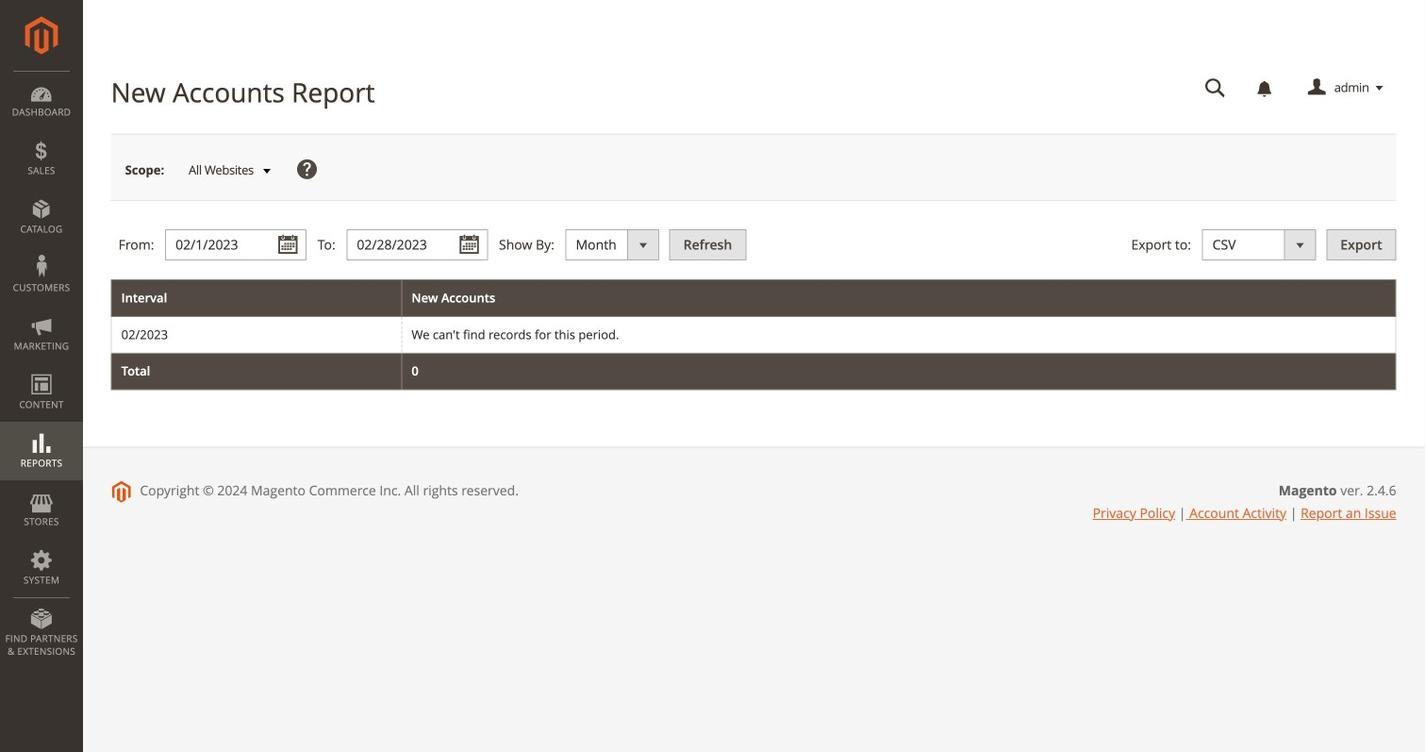 Task type: locate. For each thing, give the bounding box(es) containing it.
magento admin panel image
[[25, 16, 58, 55]]

None text field
[[347, 229, 488, 261]]

menu bar
[[0, 71, 83, 667]]

None text field
[[1192, 72, 1240, 105], [165, 229, 307, 261], [1192, 72, 1240, 105], [165, 229, 307, 261]]



